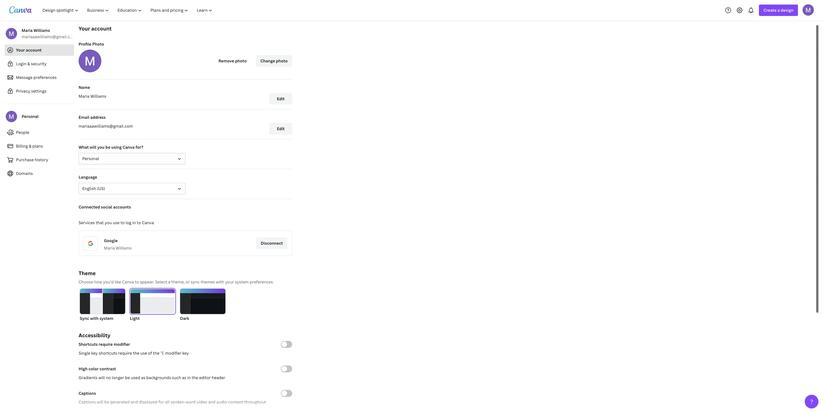 Task type: describe. For each thing, give the bounding box(es) containing it.
maria for maria williams
[[79, 93, 89, 99]]

maria williams
[[79, 93, 106, 99]]

williams for maria williams
[[90, 93, 106, 99]]

spoken-
[[171, 400, 186, 405]]

system inside theme choose how you'd like canva to appear. select a theme, or sync themes with your system preferences.
[[235, 279, 249, 285]]

your account link
[[5, 44, 74, 56]]

billing & plans
[[16, 143, 43, 149]]

disconnect button
[[256, 238, 288, 249]]

account inside your account link
[[26, 47, 42, 53]]

light
[[130, 316, 140, 321]]

you for will
[[97, 145, 105, 150]]

design
[[781, 7, 794, 13]]

& for login
[[27, 61, 30, 66]]

0 horizontal spatial require
[[99, 342, 113, 347]]

purchase history
[[16, 157, 48, 162]]

1 and from the left
[[131, 400, 138, 405]]

williams inside google maria williams
[[116, 245, 132, 251]]

audio
[[217, 400, 227, 405]]

login & security link
[[5, 58, 74, 70]]

williams for maria williams mariaaawilliams@gmail.com
[[34, 28, 50, 33]]

2 key from the left
[[183, 351, 189, 356]]

or
[[186, 279, 190, 285]]

editor
[[199, 375, 211, 380]]

email
[[79, 115, 89, 120]]

0 horizontal spatial use
[[113, 220, 120, 225]]

edit button for mariaaawilliams@gmail.com
[[270, 123, 292, 135]]

sync with system
[[80, 316, 113, 321]]

message preferences
[[16, 75, 57, 80]]

billing & plans link
[[5, 141, 74, 152]]

1 horizontal spatial modifier
[[165, 351, 182, 356]]

create
[[764, 7, 777, 13]]

used
[[131, 375, 140, 380]]

security
[[31, 61, 47, 66]]

accessibility
[[79, 332, 111, 339]]

to left log
[[121, 220, 125, 225]]

0 vertical spatial be
[[106, 145, 110, 150]]

2 horizontal spatial the
[[192, 375, 198, 380]]

canva inside theme choose how you'd like canva to appear. select a theme, or sync themes with your system preferences.
[[122, 279, 134, 285]]

what will you be using canva for?
[[79, 145, 143, 150]]

disconnect
[[261, 241, 283, 246]]

a inside dropdown button
[[778, 7, 780, 13]]

?
[[811, 398, 814, 406]]

longer
[[112, 375, 124, 380]]

maria for maria williams mariaaawilliams@gmail.com
[[22, 28, 33, 33]]

no
[[106, 375, 111, 380]]

1 horizontal spatial account
[[91, 25, 112, 32]]

select
[[155, 279, 167, 285]]

1 as from the left
[[141, 375, 145, 380]]

will for be
[[97, 400, 103, 405]]

backgrounds
[[146, 375, 171, 380]]

sync
[[191, 279, 200, 285]]

history
[[35, 157, 48, 162]]

address
[[90, 115, 106, 120]]

& for billing
[[29, 143, 31, 149]]

1 key from the left
[[91, 351, 98, 356]]

0 horizontal spatial mariaaawilliams@gmail.com
[[22, 34, 76, 39]]

choose
[[79, 279, 93, 285]]

message
[[16, 75, 33, 80]]

login
[[16, 61, 26, 66]]

create a design
[[764, 7, 794, 13]]

personal inside button
[[82, 156, 99, 161]]

with inside sync with system button
[[90, 316, 99, 321]]

gradients will no longer be used as backgrounds such as in the editor header
[[79, 375, 225, 380]]

generated
[[110, 400, 130, 405]]

english (us)
[[82, 186, 105, 191]]

to right log
[[137, 220, 141, 225]]

for?
[[136, 145, 143, 150]]

1 horizontal spatial the
[[153, 351, 160, 356]]

like
[[115, 279, 121, 285]]

themes
[[201, 279, 215, 285]]

system inside button
[[100, 316, 113, 321]]

0 vertical spatial in
[[132, 220, 136, 225]]

settings
[[31, 88, 46, 94]]

appear.
[[140, 279, 154, 285]]

name
[[79, 85, 90, 90]]

billing
[[16, 143, 28, 149]]

shortcuts require modifier
[[79, 342, 130, 347]]

captions for captions will be generated and displayed for all spoken-word video and audio content throughout canva
[[79, 400, 96, 405]]

photo
[[92, 41, 104, 47]]

change photo button
[[256, 55, 292, 67]]

shortcuts
[[79, 342, 98, 347]]

people link
[[5, 127, 74, 138]]

high color contrast
[[79, 366, 116, 372]]

domains link
[[5, 168, 74, 179]]

displayed
[[139, 400, 158, 405]]

you for that
[[105, 220, 112, 225]]

1 horizontal spatial in
[[187, 375, 191, 380]]

1 vertical spatial your account
[[16, 47, 42, 53]]

your
[[225, 279, 234, 285]]

privacy settings
[[16, 88, 46, 94]]

1 vertical spatial use
[[140, 351, 147, 356]]

1 vertical spatial be
[[125, 375, 130, 380]]

how
[[94, 279, 102, 285]]

change
[[261, 58, 275, 64]]

language
[[79, 174, 97, 180]]



Task type: vqa. For each thing, say whether or not it's contained in the screenshot.


Task type: locate. For each thing, give the bounding box(es) containing it.
google
[[104, 238, 118, 243]]

theme
[[79, 270, 96, 277]]

top level navigation element
[[39, 5, 218, 16]]

edit for mariaaawilliams@gmail.com
[[277, 126, 285, 131]]

what
[[79, 145, 89, 150]]

use left log
[[113, 220, 120, 225]]

account up login & security
[[26, 47, 42, 53]]

0 horizontal spatial photo
[[235, 58, 247, 64]]

maria down name in the top left of the page
[[79, 93, 89, 99]]

will left no
[[98, 375, 105, 380]]

0 horizontal spatial and
[[131, 400, 138, 405]]

1 horizontal spatial require
[[118, 351, 132, 356]]

and left displayed at the bottom
[[131, 400, 138, 405]]

0 vertical spatial &
[[27, 61, 30, 66]]

a left design
[[778, 7, 780, 13]]

0 vertical spatial mariaaawilliams@gmail.com
[[22, 34, 76, 39]]

1 vertical spatial maria
[[79, 93, 89, 99]]

williams up your account link
[[34, 28, 50, 33]]

be left using
[[106, 145, 110, 150]]

photo
[[235, 58, 247, 64], [276, 58, 288, 64]]

change photo
[[261, 58, 288, 64]]

throughout
[[244, 400, 266, 405]]

2 vertical spatial be
[[104, 400, 109, 405]]

as right used
[[141, 375, 145, 380]]

1 horizontal spatial your account
[[79, 25, 112, 32]]

system right 'your'
[[235, 279, 249, 285]]

will for no
[[98, 375, 105, 380]]

1 horizontal spatial personal
[[82, 156, 99, 161]]

profile photo
[[79, 41, 104, 47]]

1 vertical spatial edit
[[277, 126, 285, 131]]

1 horizontal spatial photo
[[276, 58, 288, 64]]

accounts
[[113, 204, 131, 210]]

preferences
[[33, 75, 57, 80]]

will right what
[[90, 145, 96, 150]]

sync
[[80, 316, 89, 321]]

0 horizontal spatial system
[[100, 316, 113, 321]]

1 captions from the top
[[79, 391, 96, 396]]

captions will be generated and displayed for all spoken-word video and audio content throughout canva
[[79, 400, 266, 411]]

1 vertical spatial your
[[16, 47, 25, 53]]

1 vertical spatial system
[[100, 316, 113, 321]]

mariaaawilliams@gmail.com
[[22, 34, 76, 39], [79, 123, 133, 129]]

your account up photo on the top of page
[[79, 25, 112, 32]]

1 edit button from the top
[[270, 93, 292, 105]]

1 vertical spatial you
[[105, 220, 112, 225]]

edit
[[277, 96, 285, 101], [277, 126, 285, 131]]

domains
[[16, 171, 33, 176]]

canva
[[123, 145, 135, 150], [142, 220, 154, 225], [122, 279, 134, 285], [79, 406, 91, 411]]

captions
[[79, 391, 96, 396], [79, 400, 96, 405]]

0 vertical spatial require
[[99, 342, 113, 347]]

canva inside captions will be generated and displayed for all spoken-word video and audio content throughout canva
[[79, 406, 91, 411]]

⌥
[[161, 351, 164, 356]]

maria inside maria williams mariaaawilliams@gmail.com
[[22, 28, 33, 33]]

1 horizontal spatial williams
[[90, 93, 106, 99]]

1 horizontal spatial maria
[[79, 93, 89, 99]]

1 horizontal spatial with
[[216, 279, 224, 285]]

0 vertical spatial edit
[[277, 96, 285, 101]]

with left 'your'
[[216, 279, 224, 285]]

will
[[90, 145, 96, 150], [98, 375, 105, 380], [97, 400, 103, 405]]

williams up 'address'
[[90, 93, 106, 99]]

key right the ⌥
[[183, 351, 189, 356]]

the left of
[[133, 351, 139, 356]]

personal up people
[[22, 114, 39, 119]]

0 vertical spatial personal
[[22, 114, 39, 119]]

content
[[228, 400, 243, 405]]

0 horizontal spatial personal
[[22, 114, 39, 119]]

with
[[216, 279, 224, 285], [90, 316, 99, 321]]

1 vertical spatial a
[[168, 279, 170, 285]]

maria up your account link
[[22, 28, 33, 33]]

1 vertical spatial will
[[98, 375, 105, 380]]

color
[[89, 366, 99, 372]]

photo inside change photo button
[[276, 58, 288, 64]]

create a design button
[[760, 5, 799, 16]]

system up 'accessibility'
[[100, 316, 113, 321]]

use left of
[[140, 351, 147, 356]]

be inside captions will be generated and displayed for all spoken-word video and audio content throughout canva
[[104, 400, 109, 405]]

of
[[148, 351, 152, 356]]

1 horizontal spatial your
[[79, 25, 90, 32]]

your account up login & security
[[16, 47, 42, 53]]

0 horizontal spatial account
[[26, 47, 42, 53]]

such
[[172, 375, 181, 380]]

0 vertical spatial captions
[[79, 391, 96, 396]]

0 horizontal spatial your
[[16, 47, 25, 53]]

word
[[186, 400, 196, 405]]

0 horizontal spatial maria
[[22, 28, 33, 33]]

in right log
[[132, 220, 136, 225]]

2 edit from the top
[[277, 126, 285, 131]]

people
[[16, 130, 29, 135]]

1 vertical spatial williams
[[90, 93, 106, 99]]

you'd
[[103, 279, 114, 285]]

social
[[101, 204, 112, 210]]

& left plans
[[29, 143, 31, 149]]

to inside theme choose how you'd like canva to appear. select a theme, or sync themes with your system preferences.
[[135, 279, 139, 285]]

0 horizontal spatial key
[[91, 351, 98, 356]]

single
[[79, 351, 90, 356]]

modifier right the ⌥
[[165, 351, 182, 356]]

2 photo from the left
[[276, 58, 288, 64]]

a
[[778, 7, 780, 13], [168, 279, 170, 285]]

williams down google
[[116, 245, 132, 251]]

personal down what
[[82, 156, 99, 161]]

0 vertical spatial you
[[97, 145, 105, 150]]

(us)
[[97, 186, 105, 191]]

to
[[121, 220, 125, 225], [137, 220, 141, 225], [135, 279, 139, 285]]

google maria williams
[[104, 238, 132, 251]]

maria inside google maria williams
[[104, 245, 115, 251]]

2 and from the left
[[208, 400, 216, 405]]

photo right remove
[[235, 58, 247, 64]]

mariaaawilliams@gmail.com down 'address'
[[79, 123, 133, 129]]

0 horizontal spatial your account
[[16, 47, 42, 53]]

will for you
[[90, 145, 96, 150]]

captions inside captions will be generated and displayed for all spoken-word video and audio content throughout canva
[[79, 400, 96, 405]]

you right that
[[105, 220, 112, 225]]

williams inside maria williams mariaaawilliams@gmail.com
[[34, 28, 50, 33]]

1 horizontal spatial use
[[140, 351, 147, 356]]

personal
[[22, 114, 39, 119], [82, 156, 99, 161]]

maria williams mariaaawilliams@gmail.com
[[22, 28, 76, 39]]

Personal button
[[79, 153, 186, 164]]

that
[[96, 220, 104, 225]]

high
[[79, 366, 88, 372]]

theme choose how you'd like canva to appear. select a theme, or sync themes with your system preferences.
[[79, 270, 274, 285]]

header
[[212, 375, 225, 380]]

preferences.
[[250, 279, 274, 285]]

1 vertical spatial in
[[187, 375, 191, 380]]

the left the ⌥
[[153, 351, 160, 356]]

key right single on the left of the page
[[91, 351, 98, 356]]

Dark button
[[180, 289, 226, 322]]

0 horizontal spatial a
[[168, 279, 170, 285]]

& right login
[[27, 61, 30, 66]]

use
[[113, 220, 120, 225], [140, 351, 147, 356]]

captions for captions
[[79, 391, 96, 396]]

you left using
[[97, 145, 105, 150]]

0 horizontal spatial modifier
[[114, 342, 130, 347]]

2 horizontal spatial williams
[[116, 245, 132, 251]]

a right select
[[168, 279, 170, 285]]

account up photo on the top of page
[[91, 25, 112, 32]]

your up 'profile'
[[79, 25, 90, 32]]

1 vertical spatial personal
[[82, 156, 99, 161]]

purchase history link
[[5, 154, 74, 166]]

0 vertical spatial a
[[778, 7, 780, 13]]

all
[[165, 400, 170, 405]]

be left used
[[125, 375, 130, 380]]

in right such
[[187, 375, 191, 380]]

1 photo from the left
[[235, 58, 247, 64]]

2 captions from the top
[[79, 400, 96, 405]]

as
[[141, 375, 145, 380], [182, 375, 186, 380]]

Sync with system button
[[80, 289, 125, 322]]

photo inside remove photo button
[[235, 58, 247, 64]]

profile
[[79, 41, 91, 47]]

2 as from the left
[[182, 375, 186, 380]]

single key shortcuts require the use of the ⌥ modifier key
[[79, 351, 189, 356]]

contrast
[[100, 366, 116, 372]]

remove photo
[[219, 58, 247, 64]]

video
[[197, 400, 207, 405]]

maria down google
[[104, 245, 115, 251]]

be left generated
[[104, 400, 109, 405]]

connected
[[79, 204, 100, 210]]

1 vertical spatial mariaaawilliams@gmail.com
[[79, 123, 133, 129]]

1 horizontal spatial system
[[235, 279, 249, 285]]

1 edit from the top
[[277, 96, 285, 101]]

1 horizontal spatial and
[[208, 400, 216, 405]]

and right video
[[208, 400, 216, 405]]

1 vertical spatial require
[[118, 351, 132, 356]]

0 horizontal spatial with
[[90, 316, 99, 321]]

with right sync
[[90, 316, 99, 321]]

2 vertical spatial williams
[[116, 245, 132, 251]]

0 vertical spatial with
[[216, 279, 224, 285]]

2 vertical spatial will
[[97, 400, 103, 405]]

email address
[[79, 115, 106, 120]]

1 horizontal spatial as
[[182, 375, 186, 380]]

maria williams image
[[803, 4, 815, 16]]

photo right the change
[[276, 58, 288, 64]]

1 horizontal spatial a
[[778, 7, 780, 13]]

remove photo button
[[214, 55, 252, 67]]

0 vertical spatial edit button
[[270, 93, 292, 105]]

modifier
[[114, 342, 130, 347], [165, 351, 182, 356]]

Language: English (US) button
[[79, 183, 186, 194]]

? button
[[805, 395, 819, 409]]

0 vertical spatial system
[[235, 279, 249, 285]]

connected social accounts
[[79, 204, 131, 210]]

privacy
[[16, 88, 30, 94]]

0 vertical spatial your account
[[79, 25, 112, 32]]

a inside theme choose how you'd like canva to appear. select a theme, or sync themes with your system preferences.
[[168, 279, 170, 285]]

0 horizontal spatial williams
[[34, 28, 50, 33]]

account
[[91, 25, 112, 32], [26, 47, 42, 53]]

1 vertical spatial account
[[26, 47, 42, 53]]

2 horizontal spatial maria
[[104, 245, 115, 251]]

williams
[[34, 28, 50, 33], [90, 93, 106, 99], [116, 245, 132, 251]]

0 vertical spatial account
[[91, 25, 112, 32]]

require right shortcuts
[[118, 351, 132, 356]]

0 vertical spatial maria
[[22, 28, 33, 33]]

edit button for maria williams
[[270, 93, 292, 105]]

0 horizontal spatial in
[[132, 220, 136, 225]]

0 vertical spatial your
[[79, 25, 90, 32]]

require up shortcuts
[[99, 342, 113, 347]]

to left the appear.
[[135, 279, 139, 285]]

shortcuts
[[99, 351, 117, 356]]

edit for maria williams
[[277, 96, 285, 101]]

0 horizontal spatial the
[[133, 351, 139, 356]]

will left generated
[[97, 400, 103, 405]]

photo for change photo
[[276, 58, 288, 64]]

modifier up single key shortcuts require the use of the ⌥ modifier key
[[114, 342, 130, 347]]

1 horizontal spatial key
[[183, 351, 189, 356]]

for
[[159, 400, 164, 405]]

mariaaawilliams@gmail.com up your account link
[[22, 34, 76, 39]]

1 vertical spatial captions
[[79, 400, 96, 405]]

0 vertical spatial williams
[[34, 28, 50, 33]]

photo for remove photo
[[235, 58, 247, 64]]

Light button
[[130, 289, 176, 322]]

your up login
[[16, 47, 25, 53]]

with inside theme choose how you'd like canva to appear. select a theme, or sync themes with your system preferences.
[[216, 279, 224, 285]]

you
[[97, 145, 105, 150], [105, 220, 112, 225]]

the left editor
[[192, 375, 198, 380]]

1 vertical spatial edit button
[[270, 123, 292, 135]]

2 vertical spatial maria
[[104, 245, 115, 251]]

plans
[[32, 143, 43, 149]]

1 horizontal spatial mariaaawilliams@gmail.com
[[79, 123, 133, 129]]

english
[[82, 186, 96, 191]]

log
[[126, 220, 131, 225]]

1 vertical spatial with
[[90, 316, 99, 321]]

as right such
[[182, 375, 186, 380]]

0 vertical spatial will
[[90, 145, 96, 150]]

services
[[79, 220, 95, 225]]

will inside captions will be generated and displayed for all spoken-word video and audio content throughout canva
[[97, 400, 103, 405]]

the
[[133, 351, 139, 356], [153, 351, 160, 356], [192, 375, 198, 380]]

1 vertical spatial modifier
[[165, 351, 182, 356]]

0 horizontal spatial as
[[141, 375, 145, 380]]

login & security
[[16, 61, 47, 66]]

0 vertical spatial use
[[113, 220, 120, 225]]

0 vertical spatial modifier
[[114, 342, 130, 347]]

1 vertical spatial &
[[29, 143, 31, 149]]

dark
[[180, 316, 189, 321]]

& inside "link"
[[29, 143, 31, 149]]

your
[[79, 25, 90, 32], [16, 47, 25, 53]]

2 edit button from the top
[[270, 123, 292, 135]]

services that you use to log in to canva
[[79, 220, 154, 225]]



